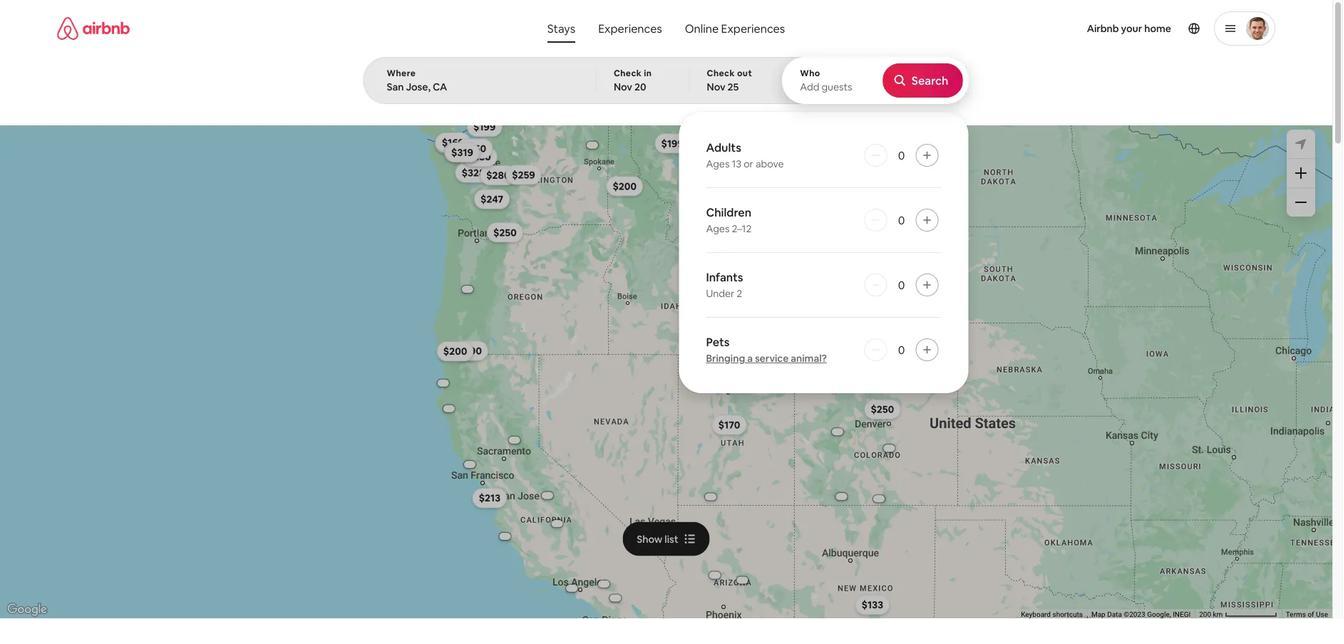 Task type: locate. For each thing, give the bounding box(es) containing it.
$199 button down treehouses
[[655, 134, 690, 154]]

online
[[685, 21, 719, 36]]

$199 up '$130' button
[[473, 120, 496, 133]]

$223
[[441, 137, 464, 150]]

google,
[[1147, 611, 1171, 619]]

nov left 20
[[614, 81, 632, 93]]

group
[[57, 57, 1031, 113]]

$199 down treehouses
[[661, 137, 684, 150]]

$133 button
[[855, 595, 890, 615]]

profile element
[[809, 0, 1276, 57]]

1 0 from the top
[[898, 148, 905, 163]]

3 0 from the top
[[898, 278, 905, 292]]

0 horizontal spatial check
[[614, 68, 642, 79]]

keyboard shortcuts button
[[1021, 610, 1083, 620]]

online experiences link
[[674, 14, 797, 43]]

$328
[[462, 166, 485, 179]]

1 horizontal spatial $199
[[661, 137, 684, 150]]

nov for nov 20
[[614, 81, 632, 93]]

0 for children
[[898, 213, 905, 227]]

stays
[[547, 21, 575, 36]]

pets
[[706, 335, 730, 349]]

0 horizontal spatial experiences
[[598, 21, 662, 36]]

km
[[1213, 611, 1223, 619]]

0 horizontal spatial $200
[[443, 345, 467, 358]]

ages inside adults ages 13 or above
[[706, 158, 730, 170]]

0 horizontal spatial $199 button
[[467, 117, 502, 137]]

guests
[[822, 81, 852, 93]]

your
[[1121, 22, 1142, 35]]

1 horizontal spatial check
[[707, 68, 735, 79]]

2 0 from the top
[[898, 213, 905, 227]]

cabins
[[398, 91, 425, 102]]

zoom out image
[[1296, 197, 1307, 208]]

experiences
[[598, 21, 662, 36], [721, 21, 785, 36]]

1 vertical spatial $200 button
[[437, 342, 474, 362]]

check up 20
[[614, 68, 642, 79]]

airbnb your home link
[[1079, 14, 1180, 43]]

iconic
[[321, 91, 345, 102]]

Where field
[[387, 81, 573, 93]]

nov left 25
[[707, 81, 726, 93]]

200
[[1199, 611, 1211, 619]]

ages inside children ages 2–12
[[706, 222, 730, 235]]

1 horizontal spatial $199 button
[[655, 134, 690, 154]]

google map
showing 116 stays. region
[[0, 113, 1333, 620]]

0 vertical spatial $199
[[473, 120, 496, 133]]

use
[[1316, 611, 1328, 619]]

$133
[[862, 599, 883, 612]]

homes
[[736, 91, 763, 102]]

terms of use link
[[1286, 611, 1328, 619]]

$170 button
[[712, 415, 747, 435]]

0 vertical spatial $250 button
[[457, 139, 493, 159]]

1 vertical spatial $199
[[661, 137, 684, 150]]

bringing
[[706, 352, 745, 365]]

1 check from the left
[[614, 68, 642, 79]]

group containing iconic cities
[[57, 57, 1031, 113]]

ages down children
[[706, 222, 730, 235]]

1 horizontal spatial nov
[[707, 81, 726, 93]]

2 experiences from the left
[[721, 21, 785, 36]]

ages
[[706, 158, 730, 170], [706, 222, 730, 235]]

check up 25
[[707, 68, 735, 79]]

0
[[898, 148, 905, 163], [898, 213, 905, 227], [898, 278, 905, 292], [898, 343, 905, 357]]

nov inside check in nov 20
[[614, 81, 632, 93]]

tiny
[[717, 91, 734, 102]]

0 for infants
[[898, 278, 905, 292]]

$247
[[481, 193, 503, 206]]

1 horizontal spatial $200 button
[[606, 176, 643, 196]]

2 check from the left
[[707, 68, 735, 79]]

1 vertical spatial ages
[[706, 222, 730, 235]]

0 vertical spatial $200
[[613, 180, 637, 193]]

cities
[[347, 91, 369, 102]]

ages for children
[[706, 222, 730, 235]]

check in nov 20
[[614, 68, 652, 93]]

0 horizontal spatial $250
[[463, 142, 486, 155]]

stays tab panel
[[363, 57, 969, 394]]

$213
[[479, 492, 501, 505]]

check inside check in nov 20
[[614, 68, 642, 79]]

nov
[[614, 81, 632, 93], [707, 81, 726, 93]]

$199 button
[[467, 117, 502, 137], [655, 134, 690, 154]]

1 experiences from the left
[[598, 21, 662, 36]]

adults
[[706, 140, 741, 155]]

1 ages from the top
[[706, 158, 730, 170]]

4 0 from the top
[[898, 343, 905, 357]]

$280 button
[[480, 165, 517, 185]]

experiences up out
[[721, 21, 785, 36]]

0 horizontal spatial nov
[[614, 81, 632, 93]]

1 horizontal spatial $250
[[493, 226, 517, 239]]

$130 $280
[[469, 151, 510, 182]]

lakefront
[[585, 91, 625, 102]]

1 vertical spatial $200
[[443, 345, 467, 358]]

list
[[665, 533, 679, 546]]

1 nov from the left
[[614, 81, 632, 93]]

check inside check out nov 25
[[707, 68, 735, 79]]

keyboard shortcuts
[[1021, 611, 1083, 619]]

nov inside check out nov 25
[[707, 81, 726, 93]]

experiences up in
[[598, 21, 662, 36]]

$439 button
[[444, 142, 481, 162]]

$200
[[613, 180, 637, 193], [443, 345, 467, 358]]

2 horizontal spatial $250
[[871, 403, 894, 416]]

$319
[[451, 146, 473, 159]]

$169 button
[[435, 133, 471, 153]]

1 horizontal spatial experiences
[[721, 21, 785, 36]]

$259 button
[[506, 165, 542, 185]]

$250
[[463, 142, 486, 155], [493, 226, 517, 239], [871, 403, 894, 416]]

1 vertical spatial $250 button
[[487, 223, 523, 243]]

200 km
[[1199, 611, 1225, 619]]

0 vertical spatial ages
[[706, 158, 730, 170]]

nov for nov 25
[[707, 81, 726, 93]]

$250 button
[[457, 139, 493, 159], [487, 223, 523, 243], [864, 400, 901, 420]]

check for 20
[[614, 68, 642, 79]]

2 ages from the top
[[706, 222, 730, 235]]

ages down adults
[[706, 158, 730, 170]]

children ages 2–12
[[706, 205, 752, 235]]

map data ©2023 google, inegi
[[1092, 611, 1191, 619]]

who
[[800, 68, 820, 79]]

1 vertical spatial $250
[[493, 226, 517, 239]]

$439
[[450, 146, 474, 159]]

airbnb
[[1087, 22, 1119, 35]]

add
[[800, 81, 819, 93]]

2
[[737, 287, 742, 300]]

design
[[935, 91, 963, 102]]

0 for pets
[[898, 343, 905, 357]]

data
[[1107, 611, 1122, 619]]

0 vertical spatial $250
[[463, 142, 486, 155]]

2 vertical spatial $250
[[871, 403, 894, 416]]

2 nov from the left
[[707, 81, 726, 93]]

None search field
[[363, 0, 969, 394]]

infants
[[706, 270, 743, 284]]

$199 button up '$130' button
[[467, 117, 502, 137]]



Task type: vqa. For each thing, say whether or not it's contained in the screenshot.
Create listing listing
no



Task type: describe. For each thing, give the bounding box(es) containing it.
0 for adults
[[898, 148, 905, 163]]

13
[[732, 158, 742, 170]]

national
[[786, 91, 819, 102]]

©2023
[[1124, 611, 1146, 619]]

$223 button
[[435, 134, 471, 154]]

$170
[[718, 419, 740, 432]]

or
[[744, 158, 754, 170]]

national parks
[[786, 91, 843, 102]]

show list
[[637, 533, 679, 546]]

map
[[1092, 611, 1106, 619]]

who add guests
[[800, 68, 852, 93]]

infants under 2
[[706, 270, 743, 300]]

experiences button
[[587, 14, 674, 43]]

above
[[756, 158, 784, 170]]

pets bringing a service animal?
[[706, 335, 827, 365]]

treehouses
[[648, 91, 694, 102]]

online experiences
[[685, 21, 785, 36]]

inegi
[[1173, 611, 1191, 619]]

airbnb your home
[[1087, 22, 1171, 35]]

$213 button
[[472, 489, 507, 509]]

keyboard
[[1021, 611, 1051, 619]]

google image
[[4, 601, 51, 620]]

check out nov 25
[[707, 68, 752, 93]]

bringing a service animal? button
[[706, 352, 827, 365]]

$190 button
[[453, 341, 488, 361]]

domes
[[872, 91, 900, 102]]

200 km button
[[1195, 610, 1282, 620]]

$130 button
[[463, 147, 498, 167]]

stays button
[[536, 14, 587, 43]]

experiences inside button
[[598, 21, 662, 36]]

0 horizontal spatial $199
[[473, 120, 496, 133]]

zoom in image
[[1296, 168, 1307, 179]]

$190
[[459, 345, 482, 357]]

a
[[747, 352, 753, 365]]

none search field containing stays
[[363, 0, 969, 394]]

$328 button
[[455, 163, 491, 183]]

parks
[[821, 91, 843, 102]]

animal?
[[791, 352, 827, 365]]

iconic cities
[[321, 91, 369, 102]]

2–12
[[732, 222, 752, 235]]

20
[[635, 81, 646, 93]]

$259
[[512, 168, 535, 181]]

shortcuts
[[1053, 611, 1083, 619]]

under
[[706, 287, 735, 300]]

1 horizontal spatial $200
[[613, 180, 637, 193]]

2 vertical spatial $250 button
[[864, 400, 901, 420]]

0 horizontal spatial $200 button
[[437, 342, 474, 362]]

25
[[728, 81, 739, 93]]

ages for adults
[[706, 158, 730, 170]]

$169
[[442, 136, 464, 149]]

home
[[1145, 22, 1171, 35]]

where
[[387, 68, 416, 79]]

show
[[637, 533, 663, 546]]

$247 button
[[474, 189, 510, 209]]

terms
[[1286, 611, 1306, 619]]

children
[[706, 205, 752, 220]]

tiny homes
[[717, 91, 763, 102]]

$130
[[469, 151, 491, 163]]

show list button
[[623, 522, 710, 557]]

service
[[755, 352, 789, 365]]

0 vertical spatial $200 button
[[606, 176, 643, 196]]

out
[[737, 68, 752, 79]]

what can we help you find? tab list
[[536, 14, 674, 43]]

of
[[1308, 611, 1314, 619]]

$319 button
[[445, 143, 480, 163]]

$280
[[486, 169, 510, 182]]

check for 25
[[707, 68, 735, 79]]

in
[[644, 68, 652, 79]]

adults ages 13 or above
[[706, 140, 784, 170]]



